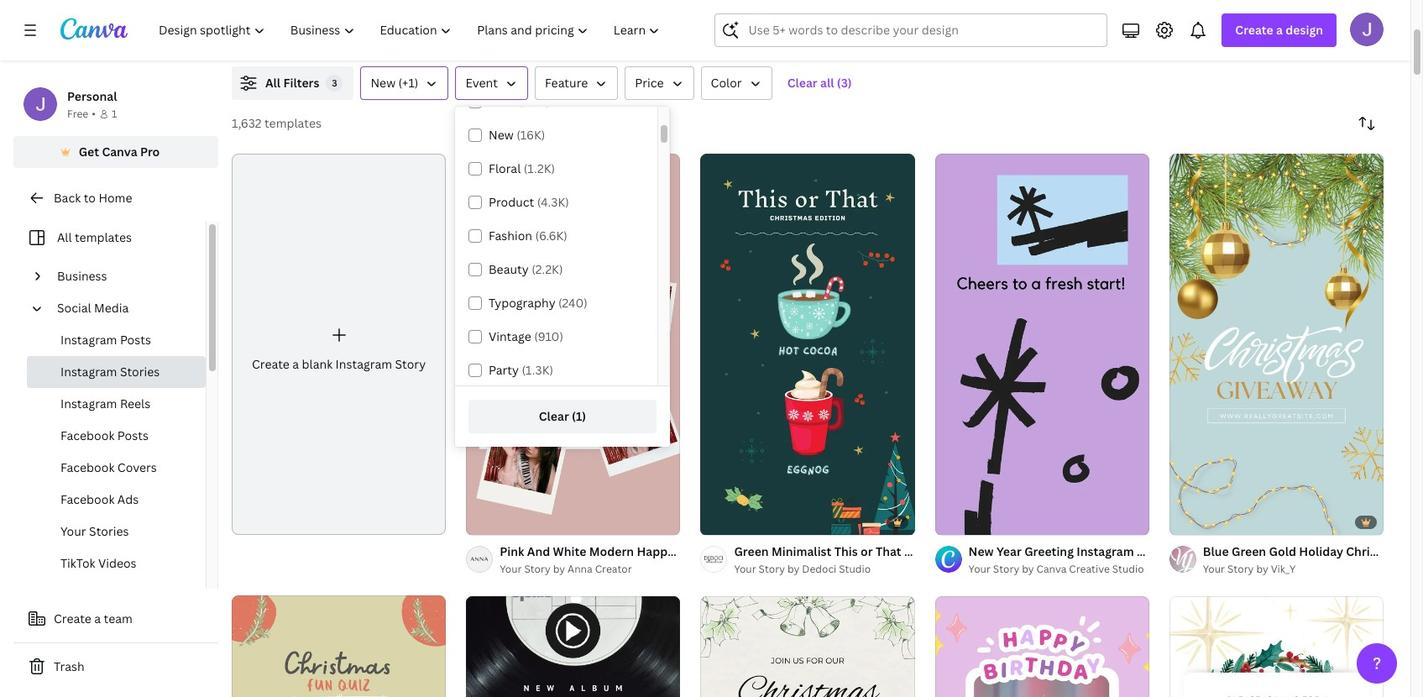 Task type: vqa. For each thing, say whether or not it's contained in the screenshot.


Task type: locate. For each thing, give the bounding box(es) containing it.
jacob simon image
[[1350, 13, 1384, 46]]

new inside "button"
[[371, 75, 396, 91]]

blue green gold holiday christmas giveaway instagram story image
[[1170, 154, 1384, 535]]

stories
[[120, 364, 160, 380], [89, 523, 129, 539]]

0 vertical spatial canva
[[102, 144, 137, 160]]

instagram posts link
[[27, 324, 206, 356]]

0 horizontal spatial new
[[371, 75, 396, 91]]

3 facebook from the top
[[60, 491, 115, 507]]

create
[[1236, 22, 1274, 38], [252, 356, 290, 372], [54, 611, 91, 626]]

create a team
[[54, 611, 133, 626]]

2 horizontal spatial create
[[1236, 22, 1274, 38]]

all
[[820, 75, 834, 91]]

0 vertical spatial stories
[[120, 364, 160, 380]]

(2.2k) right love
[[519, 93, 550, 109]]

1 vertical spatial stories
[[89, 523, 129, 539]]

0 vertical spatial all
[[265, 75, 281, 91]]

1 facebook from the top
[[60, 427, 115, 443]]

0 horizontal spatial all
[[57, 229, 72, 245]]

stories for instagram stories
[[120, 364, 160, 380]]

templates
[[264, 115, 322, 131], [75, 229, 132, 245]]

create for create a blank instagram story
[[252, 356, 290, 372]]

2 facebook from the top
[[60, 459, 115, 475]]

1 horizontal spatial a
[[293, 356, 299, 372]]

a for blank
[[293, 356, 299, 372]]

0 vertical spatial create
[[1236, 22, 1274, 38]]

facebook up facebook ads
[[60, 459, 115, 475]]

clear inside button
[[539, 408, 569, 424]]

2 studio from the left
[[1113, 562, 1144, 576]]

2 vertical spatial facebook
[[60, 491, 115, 507]]

posts for instagram posts
[[120, 332, 151, 348]]

social media
[[57, 300, 129, 316]]

0 horizontal spatial studio
[[839, 562, 871, 576]]

0 horizontal spatial create
[[54, 611, 91, 626]]

facebook down "instagram reels"
[[60, 427, 115, 443]]

story inside create a blank instagram story element
[[395, 356, 426, 372]]

product (4.3k)
[[489, 194, 569, 210]]

3
[[332, 76, 337, 89]]

giv
[[1407, 543, 1423, 559]]

4 by from the left
[[1257, 562, 1269, 576]]

instagram for instagram reels
[[60, 396, 117, 412]]

floral
[[489, 160, 521, 176]]

3 filter options selected element
[[326, 75, 343, 92]]

christmas
[[1346, 543, 1404, 559]]

instagram up "instagram reels"
[[60, 364, 117, 380]]

canva left pro
[[102, 144, 137, 160]]

canva left creative
[[1037, 562, 1067, 576]]

by
[[553, 562, 565, 576], [788, 562, 800, 576], [1022, 562, 1034, 576], [1257, 562, 1269, 576]]

a for team
[[94, 611, 101, 626]]

stories down facebook ads link in the bottom of the page
[[89, 523, 129, 539]]

new year greeting instagram story in lavender black sky blue scribbles and doodles style image
[[935, 154, 1150, 535]]

create a blank instagram story element
[[232, 154, 446, 535]]

anna
[[568, 562, 593, 576]]

your story by dedoci studio
[[734, 562, 871, 576]]

canva
[[102, 144, 137, 160], [1037, 562, 1067, 576]]

new left (+1)
[[371, 75, 396, 91]]

1 by from the left
[[553, 562, 565, 576]]

(2.2k) down (6.6k)
[[532, 261, 563, 277]]

•
[[92, 107, 96, 121]]

create a design
[[1236, 22, 1324, 38]]

new (+1)
[[371, 75, 419, 91]]

1 studio from the left
[[839, 562, 871, 576]]

social media link
[[50, 292, 196, 324]]

stories for your stories
[[89, 523, 129, 539]]

posts for facebook posts
[[117, 427, 149, 443]]

(1.3k)
[[522, 362, 553, 378]]

stories inside "link"
[[89, 523, 129, 539]]

(910)
[[534, 328, 564, 344]]

free
[[67, 107, 88, 121]]

1,632
[[232, 115, 262, 131]]

pink and white modern happy birthday your story image
[[466, 154, 681, 535]]

feature button
[[535, 66, 618, 100]]

a inside button
[[94, 611, 101, 626]]

all left filters
[[265, 75, 281, 91]]

clear for clear (1)
[[539, 408, 569, 424]]

by left vik_y
[[1257, 562, 1269, 576]]

get canva pro button
[[13, 136, 218, 168]]

facebook posts link
[[27, 420, 206, 452]]

white
[[553, 543, 586, 559]]

studio right creative
[[1113, 562, 1144, 576]]

instagram story templates image
[[1026, 0, 1384, 46]]

holiday
[[1299, 543, 1344, 559]]

social
[[57, 300, 91, 316]]

1 horizontal spatial all
[[265, 75, 281, 91]]

None search field
[[715, 13, 1108, 47]]

your inside your stories "link"
[[60, 523, 86, 539]]

all down the back
[[57, 229, 72, 245]]

facebook up your stories
[[60, 491, 115, 507]]

1 horizontal spatial create
[[252, 356, 290, 372]]

facebook for facebook ads
[[60, 491, 115, 507]]

1 vertical spatial canva
[[1037, 562, 1067, 576]]

create inside create a team button
[[54, 611, 91, 626]]

a inside dropdown button
[[1277, 22, 1283, 38]]

beige playful christmas quiz instagram story image
[[232, 595, 446, 697]]

instagram reels link
[[27, 388, 206, 420]]

1 vertical spatial templates
[[75, 229, 132, 245]]

new (+1) button
[[361, 66, 449, 100]]

love
[[489, 93, 516, 109]]

personal
[[67, 88, 117, 104]]

create left team
[[54, 611, 91, 626]]

templates for all templates
[[75, 229, 132, 245]]

posts
[[120, 332, 151, 348], [117, 427, 149, 443]]

2 horizontal spatial a
[[1277, 22, 1283, 38]]

story
[[395, 356, 426, 372], [759, 543, 790, 559], [524, 562, 551, 576], [759, 562, 785, 576], [993, 562, 1020, 576], [1228, 562, 1254, 576]]

business
[[57, 268, 107, 284]]

by down white
[[553, 562, 565, 576]]

clear for clear all (3)
[[787, 75, 818, 91]]

and
[[527, 543, 550, 559]]

party (1.3k)
[[489, 362, 553, 378]]

0 vertical spatial a
[[1277, 22, 1283, 38]]

clear left 'all'
[[787, 75, 818, 91]]

2 vertical spatial a
[[94, 611, 101, 626]]

instagram reels
[[60, 396, 150, 412]]

get canva pro
[[79, 144, 160, 160]]

0 vertical spatial (2.2k)
[[519, 93, 550, 109]]

a
[[1277, 22, 1283, 38], [293, 356, 299, 372], [94, 611, 101, 626]]

1 vertical spatial create
[[252, 356, 290, 372]]

1 vertical spatial new
[[489, 127, 514, 143]]

1,632 templates
[[232, 115, 322, 131]]

clear left (1)
[[539, 408, 569, 424]]

by left dedoci
[[788, 562, 800, 576]]

create inside create a design dropdown button
[[1236, 22, 1274, 38]]

instagram for instagram posts
[[60, 332, 117, 348]]

posts down the reels
[[117, 427, 149, 443]]

all templates
[[57, 229, 132, 245]]

posts down social media link
[[120, 332, 151, 348]]

your inside "blue green gold holiday christmas giv your story by vik_y"
[[1203, 562, 1225, 576]]

create left blank at the left of page
[[252, 356, 290, 372]]

by left creative
[[1022, 562, 1034, 576]]

(240)
[[559, 295, 588, 311]]

fashion
[[489, 228, 532, 244]]

(16k)
[[517, 127, 545, 143]]

1 horizontal spatial new
[[489, 127, 514, 143]]

0 vertical spatial clear
[[787, 75, 818, 91]]

1 horizontal spatial templates
[[264, 115, 322, 131]]

instagram up the facebook posts
[[60, 396, 117, 412]]

instagram
[[60, 332, 117, 348], [336, 356, 392, 372], [60, 364, 117, 380], [60, 396, 117, 412]]

ads
[[117, 491, 139, 507]]

create left 'design'
[[1236, 22, 1274, 38]]

facebook covers
[[60, 459, 157, 475]]

studio right dedoci
[[839, 562, 871, 576]]

1 vertical spatial all
[[57, 229, 72, 245]]

your story by canva creative studio link
[[969, 561, 1150, 578]]

templates down all filters
[[264, 115, 322, 131]]

color button
[[701, 66, 772, 100]]

0 vertical spatial templates
[[264, 115, 322, 131]]

facebook for facebook posts
[[60, 427, 115, 443]]

clear inside "button"
[[787, 75, 818, 91]]

0 horizontal spatial a
[[94, 611, 101, 626]]

2 vertical spatial create
[[54, 611, 91, 626]]

facebook for facebook covers
[[60, 459, 115, 475]]

0 vertical spatial posts
[[120, 332, 151, 348]]

back to home link
[[13, 181, 218, 215]]

reels
[[120, 396, 150, 412]]

a left blank at the left of page
[[293, 356, 299, 372]]

1 vertical spatial a
[[293, 356, 299, 372]]

1 vertical spatial facebook
[[60, 459, 115, 475]]

happy
[[637, 543, 675, 559]]

0 horizontal spatial templates
[[75, 229, 132, 245]]

templates down back to home
[[75, 229, 132, 245]]

feature
[[545, 75, 588, 91]]

0 horizontal spatial canva
[[102, 144, 137, 160]]

a left team
[[94, 611, 101, 626]]

instagram down social media
[[60, 332, 117, 348]]

all for all filters
[[265, 75, 281, 91]]

top level navigation element
[[148, 13, 675, 47]]

all
[[265, 75, 281, 91], [57, 229, 72, 245]]

new left (16k)
[[489, 127, 514, 143]]

stories up the reels
[[120, 364, 160, 380]]

all for all templates
[[57, 229, 72, 245]]

(2.2k)
[[519, 93, 550, 109], [532, 261, 563, 277]]

0 vertical spatial facebook
[[60, 427, 115, 443]]

clear all (3)
[[787, 75, 852, 91]]

Search search field
[[749, 14, 1097, 46]]

3 by from the left
[[1022, 562, 1034, 576]]

color
[[711, 75, 742, 91]]

1 vertical spatial (2.2k)
[[532, 261, 563, 277]]

0 vertical spatial new
[[371, 75, 396, 91]]

create inside create a blank instagram story element
[[252, 356, 290, 372]]

1 horizontal spatial studio
[[1113, 562, 1144, 576]]

1 vertical spatial posts
[[117, 427, 149, 443]]

party
[[489, 362, 519, 378]]

create for create a team
[[54, 611, 91, 626]]

canva inside button
[[102, 144, 137, 160]]

1 vertical spatial clear
[[539, 408, 569, 424]]

event button
[[456, 66, 528, 100]]

1 horizontal spatial clear
[[787, 75, 818, 91]]

0 horizontal spatial clear
[[539, 408, 569, 424]]

studio
[[839, 562, 871, 576], [1113, 562, 1144, 576]]

by inside "pink and white modern happy birthday your story your story by anna creator"
[[553, 562, 565, 576]]

new for new (+1)
[[371, 75, 396, 91]]

a left 'design'
[[1277, 22, 1283, 38]]



Task type: describe. For each thing, give the bounding box(es) containing it.
create a blank instagram story link
[[232, 154, 446, 535]]

pink and white modern happy birthday your story your story by anna creator
[[500, 543, 790, 576]]

home
[[99, 190, 132, 206]]

gold
[[1269, 543, 1297, 559]]

create for create a design
[[1236, 22, 1274, 38]]

get
[[79, 144, 99, 160]]

your stories
[[60, 523, 129, 539]]

facebook ads
[[60, 491, 139, 507]]

pink
[[500, 543, 524, 559]]

event
[[466, 75, 498, 91]]

2 by from the left
[[788, 562, 800, 576]]

beauty
[[489, 261, 529, 277]]

create a blank instagram story
[[252, 356, 426, 372]]

creative
[[1069, 562, 1110, 576]]

clear (1)
[[539, 408, 586, 424]]

Sort by button
[[1350, 107, 1384, 140]]

free •
[[67, 107, 96, 121]]

(4.3k)
[[537, 194, 569, 210]]

story inside the your story by canva creative studio link
[[993, 562, 1020, 576]]

covers
[[117, 459, 157, 475]]

dedoci
[[802, 562, 837, 576]]

price button
[[625, 66, 694, 100]]

new (16k)
[[489, 127, 545, 143]]

vik_y
[[1271, 562, 1296, 576]]

story inside your story by dedoci studio link
[[759, 562, 785, 576]]

videos
[[98, 555, 137, 571]]

(2.2k) for beauty (2.2k)
[[532, 261, 563, 277]]

(2.2k) for love (2.2k)
[[519, 93, 550, 109]]

trash link
[[13, 650, 218, 684]]

pro
[[140, 144, 160, 160]]

white red green simple elegant watercolor christmas party invitation your story image
[[1170, 596, 1384, 697]]

create a team button
[[13, 602, 218, 636]]

instagram right blank at the left of page
[[336, 356, 392, 372]]

instagram stories
[[60, 364, 160, 380]]

birthday
[[677, 543, 727, 559]]

blue
[[1203, 543, 1229, 559]]

new for new (16k)
[[489, 127, 514, 143]]

facebook ads link
[[27, 484, 206, 516]]

tiktok videos link
[[27, 548, 206, 579]]

your stories link
[[27, 516, 206, 548]]

vintage
[[489, 328, 531, 344]]

light purple pink aesthetic cute k-pop happy birthday instagram story image
[[935, 596, 1150, 697]]

media
[[94, 300, 129, 316]]

your story by dedoci studio link
[[734, 561, 915, 578]]

clear all (3) button
[[779, 66, 861, 100]]

(6.6k)
[[535, 228, 568, 244]]

back to home
[[54, 190, 132, 206]]

1 horizontal spatial canva
[[1037, 562, 1067, 576]]

create a design button
[[1222, 13, 1337, 47]]

creator
[[595, 562, 632, 576]]

(3)
[[837, 75, 852, 91]]

green minimalist this or that christmas edition instagram story image
[[701, 154, 915, 535]]

a for design
[[1277, 22, 1283, 38]]

(1)
[[572, 408, 586, 424]]

clean sketch christmas party invitation instagram story image
[[701, 596, 915, 697]]

love (2.2k)
[[489, 93, 550, 109]]

instagram for instagram stories
[[60, 364, 117, 380]]

blue green gold holiday christmas giv link
[[1203, 542, 1423, 561]]

instagram posts
[[60, 332, 151, 348]]

all filters
[[265, 75, 319, 91]]

pink and white modern happy birthday your story link
[[500, 542, 790, 561]]

fashion (6.6k)
[[489, 228, 568, 244]]

tiktok videos
[[60, 555, 137, 571]]

design
[[1286, 22, 1324, 38]]

templates for 1,632 templates
[[264, 115, 322, 131]]

business link
[[50, 260, 196, 292]]

modern
[[589, 543, 634, 559]]

green
[[1232, 543, 1267, 559]]

your story by canva creative studio
[[969, 562, 1144, 576]]

(+1)
[[399, 75, 419, 91]]

facebook posts
[[60, 427, 149, 443]]

product
[[489, 194, 534, 210]]

blank
[[302, 356, 333, 372]]

(1.2k)
[[524, 160, 555, 176]]

trash
[[54, 658, 85, 674]]

blue green gold holiday christmas giv your story by vik_y
[[1203, 543, 1423, 576]]

your inside your story by dedoci studio link
[[734, 562, 756, 576]]

facebook covers link
[[27, 452, 206, 484]]

your story by vik_y link
[[1203, 561, 1384, 578]]

1
[[112, 107, 117, 121]]

your story by anna creator link
[[500, 561, 681, 578]]

by inside "blue green gold holiday christmas giv your story by vik_y"
[[1257, 562, 1269, 576]]

beauty (2.2k)
[[489, 261, 563, 277]]

back
[[54, 190, 81, 206]]

to
[[84, 190, 96, 206]]

typography
[[489, 295, 556, 311]]

tiktok
[[60, 555, 95, 571]]

story inside "blue green gold holiday christmas giv your story by vik_y"
[[1228, 562, 1254, 576]]

filters
[[283, 75, 319, 91]]

price
[[635, 75, 664, 91]]

team
[[104, 611, 133, 626]]

all templates link
[[24, 222, 196, 254]]



